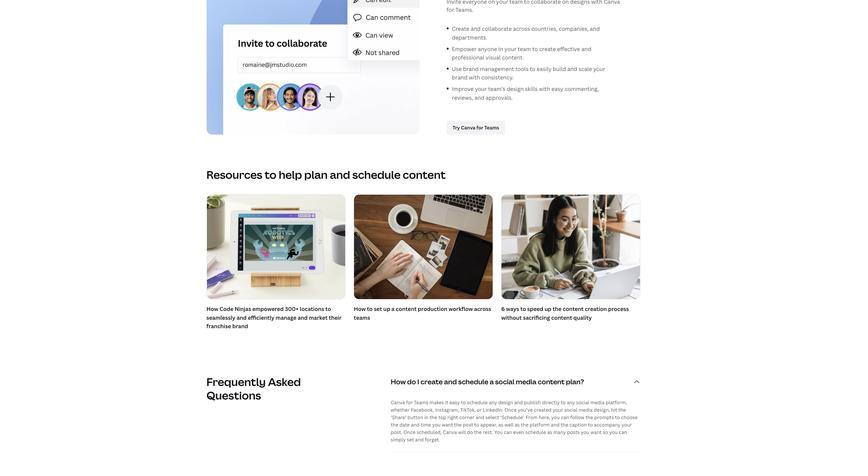 Task type: locate. For each thing, give the bounding box(es) containing it.
brand down ninjas
[[233, 323, 248, 330]]

platform,
[[606, 400, 627, 406]]

the right speed
[[553, 306, 562, 313]]

brand down use
[[452, 74, 468, 81]]

0 vertical spatial do
[[407, 378, 416, 387]]

0 horizontal spatial want
[[442, 422, 453, 428]]

team inside "empower anyone in your team to create effective and professional visual content."
[[518, 45, 531, 53]]

easy right it on the right of page
[[450, 400, 460, 406]]

and up departments.
[[471, 25, 481, 33]]

your inside invite everyone on your team to collaborate on designs with canva for teams.
[[497, 0, 509, 6]]

help
[[279, 168, 302, 182]]

once
[[505, 407, 517, 413], [404, 429, 416, 436]]

1 vertical spatial once
[[404, 429, 416, 436]]

1 vertical spatial a
[[490, 378, 494, 387]]

1 horizontal spatial once
[[505, 407, 517, 413]]

to inside the how to set up a content production workflow across teams
[[367, 306, 373, 313]]

0 horizontal spatial do
[[407, 378, 416, 387]]

do down post
[[467, 429, 473, 436]]

to up create and collaborate across countries, companies, and departments.
[[524, 0, 530, 6]]

your inside "empower anyone in your team to create effective and professional visual content."
[[505, 45, 517, 53]]

create right i
[[421, 378, 443, 387]]

2 horizontal spatial how
[[391, 378, 406, 387]]

any
[[489, 400, 497, 406], [567, 400, 575, 406]]

media up design,
[[591, 400, 605, 406]]

design inside improve your team's design skills with easy commenting, reviews, and approvals.
[[507, 85, 524, 93]]

set
[[374, 306, 382, 313], [407, 437, 414, 443]]

1 vertical spatial set
[[407, 437, 414, 443]]

without
[[502, 314, 522, 322]]

0 horizontal spatial canva
[[391, 400, 405, 406]]

0 horizontal spatial collaborate
[[482, 25, 512, 33]]

in inside the "canva for teams makes it easy to schedule any design and publish directly to any social media platform, whether facebook, instagram, tiktok, or linkedin. once you've created your social media design, hit the 'share' button in the top right corner and select 'schedule'. from here, you can follow the prompts to choose the date and time you want the post to appear, as well as the platform and the caption to accompany your post. once scheduled, canva will do the rest. you can even schedule as many posts you want so you can simply set and forget."
[[425, 415, 429, 421]]

how inside dropdown button
[[391, 378, 406, 387]]

collaborate inside invite everyone on your team to collaborate on designs with canva for teams.
[[531, 0, 561, 6]]

the left rest.
[[474, 429, 482, 436]]

0 vertical spatial collaborate
[[531, 0, 561, 6]]

1 horizontal spatial up
[[545, 306, 552, 313]]

to up teams
[[367, 306, 373, 313]]

invite everyone on your team to collaborate on designs with canva for teams.
[[447, 0, 620, 14]]

and right reviews,
[[475, 94, 485, 101]]

media up the publish
[[516, 378, 537, 387]]

0 vertical spatial for
[[447, 6, 455, 14]]

can down well
[[504, 429, 512, 436]]

1 vertical spatial with
[[469, 74, 480, 81]]

image1 image
[[502, 195, 641, 300]]

scale
[[579, 65, 592, 73]]

0 vertical spatial easy
[[552, 85, 564, 93]]

1 horizontal spatial do
[[467, 429, 473, 436]]

to left help
[[265, 168, 277, 182]]

here,
[[539, 415, 551, 421]]

1 horizontal spatial with
[[539, 85, 551, 93]]

0 horizontal spatial a
[[392, 306, 395, 313]]

companies,
[[559, 25, 589, 33]]

0 horizontal spatial on
[[489, 0, 495, 6]]

in up time
[[425, 415, 429, 421]]

your down "choose"
[[622, 422, 633, 428]]

do
[[407, 378, 416, 387], [467, 429, 473, 436]]

1 vertical spatial brand
[[452, 74, 468, 81]]

for left teams
[[406, 400, 413, 406]]

1 vertical spatial canva
[[391, 400, 405, 406]]

as
[[499, 422, 504, 428], [515, 422, 520, 428], [548, 429, 553, 436]]

media
[[516, 378, 537, 387], [591, 400, 605, 406], [579, 407, 593, 413]]

designs
[[571, 0, 590, 6]]

many
[[554, 429, 566, 436]]

and right build
[[568, 65, 578, 73]]

canva
[[604, 0, 620, 6], [391, 400, 405, 406], [443, 429, 457, 436]]

across inside create and collaborate across countries, companies, and departments.
[[513, 25, 530, 33]]

visual
[[486, 54, 501, 61]]

the right hit
[[619, 407, 626, 413]]

design up linkedin.
[[499, 400, 513, 406]]

follow
[[571, 415, 585, 421]]

how to set up a content production workflow across teams link
[[354, 195, 494, 324]]

want down top
[[442, 422, 453, 428]]

2 any from the left
[[567, 400, 575, 406]]

time
[[421, 422, 431, 428]]

1 horizontal spatial can
[[561, 415, 570, 421]]

2 vertical spatial canva
[[443, 429, 457, 436]]

to right ways
[[521, 306, 526, 313]]

reviews,
[[452, 94, 474, 101]]

0 vertical spatial a
[[392, 306, 395, 313]]

0 horizontal spatial with
[[469, 74, 480, 81]]

1 horizontal spatial create
[[540, 45, 556, 53]]

frequently asked questions
[[207, 375, 301, 403]]

media up follow
[[579, 407, 593, 413]]

how
[[207, 306, 218, 313], [354, 306, 366, 313], [391, 378, 406, 387]]

to inside invite everyone on your team to collaborate on designs with canva for teams.
[[524, 0, 530, 6]]

i
[[418, 378, 420, 387]]

0 vertical spatial set
[[374, 306, 382, 313]]

directly
[[542, 400, 560, 406]]

your right everyone
[[497, 0, 509, 6]]

to up their
[[326, 306, 331, 313]]

and inside improve your team's design skills with easy commenting, reviews, and approvals.
[[475, 94, 485, 101]]

2 vertical spatial with
[[539, 85, 551, 93]]

canva up whether
[[391, 400, 405, 406]]

2 horizontal spatial with
[[592, 0, 603, 6]]

tools
[[516, 65, 529, 73]]

0 vertical spatial design
[[507, 85, 524, 93]]

2 on from the left
[[563, 0, 569, 6]]

you down caption
[[581, 429, 590, 436]]

1 vertical spatial easy
[[450, 400, 460, 406]]

team up 'content.'
[[518, 45, 531, 53]]

the
[[553, 306, 562, 313], [619, 407, 626, 413], [430, 415, 438, 421], [586, 415, 594, 421], [391, 422, 399, 428], [454, 422, 462, 428], [521, 422, 529, 428], [561, 422, 569, 428], [474, 429, 482, 436]]

0 horizontal spatial easy
[[450, 400, 460, 406]]

1 horizontal spatial on
[[563, 0, 569, 6]]

date
[[400, 422, 410, 428]]

0 vertical spatial canva
[[604, 0, 620, 6]]

social
[[495, 378, 515, 387], [577, 400, 590, 406], [565, 407, 578, 413]]

0 horizontal spatial across
[[474, 306, 492, 313]]

empowered
[[252, 306, 284, 313]]

1 horizontal spatial across
[[513, 25, 530, 33]]

and right the effective
[[582, 45, 592, 53]]

in up 'visual' on the top right
[[499, 45, 504, 53]]

0 vertical spatial create
[[540, 45, 556, 53]]

create down 'countries,' on the top right
[[540, 45, 556, 53]]

or
[[477, 407, 482, 413]]

up inside the how to set up a content production workflow across teams
[[384, 306, 390, 313]]

to right directly
[[561, 400, 566, 406]]

speed
[[528, 306, 544, 313]]

1 any from the left
[[489, 400, 497, 406]]

1 horizontal spatial canva
[[443, 429, 457, 436]]

1 vertical spatial want
[[591, 429, 602, 436]]

a
[[392, 306, 395, 313], [490, 378, 494, 387]]

professional
[[452, 54, 485, 61]]

0 vertical spatial with
[[592, 0, 603, 6]]

efficiently
[[248, 314, 275, 322]]

set inside the how to set up a content production workflow across teams
[[374, 306, 382, 313]]

0 vertical spatial media
[[516, 378, 537, 387]]

across left 'countries,' on the top right
[[513, 25, 530, 33]]

for inside invite everyone on your team to collaborate on designs with canva for teams.
[[447, 6, 455, 14]]

2 horizontal spatial canva
[[604, 0, 620, 6]]

across left 6
[[474, 306, 492, 313]]

want left so
[[591, 429, 602, 436]]

the up even
[[521, 422, 529, 428]]

0 horizontal spatial once
[[404, 429, 416, 436]]

once up 'schedule'.
[[505, 407, 517, 413]]

up inside 6 ways to speed up the content creation process without sacrificing content quality
[[545, 306, 552, 313]]

0 vertical spatial across
[[513, 25, 530, 33]]

1 vertical spatial across
[[474, 306, 492, 313]]

so
[[603, 429, 609, 436]]

with up improve
[[469, 74, 480, 81]]

quality
[[574, 314, 592, 322]]

1 horizontal spatial easy
[[552, 85, 564, 93]]

1 horizontal spatial collaborate
[[531, 0, 561, 6]]

brand down professional
[[463, 65, 479, 73]]

team inside invite everyone on your team to collaborate on designs with canva for teams.
[[510, 0, 523, 6]]

2 vertical spatial brand
[[233, 323, 248, 330]]

2 vertical spatial social
[[565, 407, 578, 413]]

canva left will
[[443, 429, 457, 436]]

on right everyone
[[489, 0, 495, 6]]

2 up from the left
[[545, 306, 552, 313]]

in
[[499, 45, 504, 53], [425, 415, 429, 421]]

1 vertical spatial design
[[499, 400, 513, 406]]

on
[[489, 0, 495, 6], [563, 0, 569, 6]]

even
[[514, 429, 525, 436]]

top
[[439, 415, 447, 421]]

1 horizontal spatial in
[[499, 45, 504, 53]]

1 vertical spatial do
[[467, 429, 473, 436]]

improve
[[452, 85, 474, 93]]

with right skills
[[539, 85, 551, 93]]

your left team's
[[475, 85, 487, 93]]

6 ways to speed up the content creation process without sacrificing content quality link
[[502, 195, 641, 324]]

tiktok,
[[461, 407, 476, 413]]

brand
[[463, 65, 479, 73], [452, 74, 468, 81], [233, 323, 248, 330]]

how for how to set up a content production workflow across teams
[[354, 306, 366, 313]]

design
[[507, 85, 524, 93], [499, 400, 513, 406]]

to
[[524, 0, 530, 6], [533, 45, 538, 53], [530, 65, 536, 73], [265, 168, 277, 182], [326, 306, 331, 313], [367, 306, 373, 313], [521, 306, 526, 313], [461, 400, 466, 406], [561, 400, 566, 406], [616, 415, 620, 421], [475, 422, 480, 428], [588, 422, 593, 428]]

to down hit
[[616, 415, 620, 421]]

any up follow
[[567, 400, 575, 406]]

0 horizontal spatial how
[[207, 306, 218, 313]]

your
[[497, 0, 509, 6], [505, 45, 517, 53], [594, 65, 606, 73], [475, 85, 487, 93], [553, 407, 564, 413], [622, 422, 633, 428]]

0 horizontal spatial in
[[425, 415, 429, 421]]

1 up from the left
[[384, 306, 390, 313]]

1 vertical spatial collaborate
[[482, 25, 512, 33]]

appear,
[[481, 422, 498, 428]]

team up create and collaborate across countries, companies, and departments.
[[510, 0, 523, 6]]

1 horizontal spatial for
[[447, 6, 455, 14]]

you've
[[518, 407, 533, 413]]

the left top
[[430, 415, 438, 421]]

process
[[609, 306, 629, 313]]

collaborate up anyone
[[482, 25, 512, 33]]

improve your team's design skills with easy commenting, reviews, and approvals.
[[452, 85, 599, 101]]

design left skills
[[507, 85, 524, 93]]

the up will
[[454, 422, 462, 428]]

departments.
[[452, 34, 488, 41]]

for
[[447, 6, 455, 14], [406, 400, 413, 406]]

your right scale
[[594, 65, 606, 73]]

creation
[[585, 306, 607, 313]]

on left designs
[[563, 0, 569, 6]]

1 horizontal spatial a
[[490, 378, 494, 387]]

to right caption
[[588, 422, 593, 428]]

skills
[[525, 85, 538, 93]]

countries,
[[532, 25, 558, 33]]

1 vertical spatial media
[[591, 400, 605, 406]]

0 vertical spatial once
[[505, 407, 517, 413]]

as up even
[[515, 422, 520, 428]]

1 vertical spatial team
[[518, 45, 531, 53]]

how inside the how code ninjas empowered 300+ locations to seamlessly and efficiently manage and market their franchise brand
[[207, 306, 218, 313]]

you right "here,"
[[552, 415, 560, 421]]

can down "choose"
[[619, 429, 628, 436]]

how inside the how to set up a content production workflow across teams
[[354, 306, 366, 313]]

you
[[552, 415, 560, 421], [433, 422, 441, 428], [581, 429, 590, 436], [610, 429, 618, 436]]

image only image
[[207, 195, 346, 300]]

0 horizontal spatial any
[[489, 400, 497, 406]]

as left many
[[548, 429, 553, 436]]

0 horizontal spatial up
[[384, 306, 390, 313]]

do left i
[[407, 378, 416, 387]]

0 vertical spatial social
[[495, 378, 515, 387]]

0 vertical spatial team
[[510, 0, 523, 6]]

0 horizontal spatial create
[[421, 378, 443, 387]]

anyone
[[478, 45, 497, 53]]

seamlessly
[[207, 314, 236, 322]]

1 horizontal spatial any
[[567, 400, 575, 406]]

0 horizontal spatial for
[[406, 400, 413, 406]]

0 vertical spatial in
[[499, 45, 504, 53]]

publish
[[524, 400, 541, 406]]

and right companies,
[[590, 25, 600, 33]]

forget.
[[425, 437, 440, 443]]

button
[[408, 415, 423, 421]]

code
[[220, 306, 234, 313]]

simply
[[391, 437, 406, 443]]

as up you
[[499, 422, 504, 428]]

300+
[[285, 306, 299, 313]]

1 vertical spatial create
[[421, 378, 443, 387]]

1 horizontal spatial set
[[407, 437, 414, 443]]

any up linkedin.
[[489, 400, 497, 406]]

your up 'content.'
[[505, 45, 517, 53]]

how for how code ninjas empowered 300+ locations to seamlessly and efficiently manage and market their franchise brand
[[207, 306, 218, 313]]

with right designs
[[592, 0, 603, 6]]

can left follow
[[561, 415, 570, 421]]

to down create and collaborate across countries, companies, and departments.
[[533, 45, 538, 53]]

1 vertical spatial for
[[406, 400, 413, 406]]

for down invite
[[447, 6, 455, 14]]

collaborate up 'countries,' on the top right
[[531, 0, 561, 6]]

how left i
[[391, 378, 406, 387]]

to right "tools"
[[530, 65, 536, 73]]

team's
[[489, 85, 506, 93]]

0 horizontal spatial as
[[499, 422, 504, 428]]

and inside the use brand management tools to easily build and scale your brand with consistency.
[[568, 65, 578, 73]]

create inside "empower anyone in your team to create effective and professional visual content."
[[540, 45, 556, 53]]

canva right designs
[[604, 0, 620, 6]]

in inside "empower anyone in your team to create effective and professional visual content."
[[499, 45, 504, 53]]

how up teams
[[354, 306, 366, 313]]

1 horizontal spatial how
[[354, 306, 366, 313]]

thought catalog 505eectw54k unsplash image
[[354, 195, 493, 300]]

0 horizontal spatial set
[[374, 306, 382, 313]]

how up 'seamlessly' on the bottom left of page
[[207, 306, 218, 313]]

and up it on the right of page
[[444, 378, 457, 387]]

scheduled,
[[417, 429, 442, 436]]

once down date
[[404, 429, 416, 436]]

1 vertical spatial in
[[425, 415, 429, 421]]

easy down build
[[552, 85, 564, 93]]



Task type: vqa. For each thing, say whether or not it's contained in the screenshot.
1st On from left
yes



Task type: describe. For each thing, give the bounding box(es) containing it.
well
[[505, 422, 514, 428]]

2 horizontal spatial can
[[619, 429, 628, 436]]

teams.
[[456, 6, 474, 14]]

team for create
[[518, 45, 531, 53]]

hit
[[612, 407, 618, 413]]

1 horizontal spatial want
[[591, 429, 602, 436]]

accompany
[[594, 422, 621, 428]]

and right plan
[[330, 168, 350, 182]]

2 horizontal spatial as
[[548, 429, 553, 436]]

and up many
[[551, 422, 560, 428]]

with inside invite everyone on your team to collaborate on designs with canva for teams.
[[592, 0, 603, 6]]

and inside "empower anyone in your team to create effective and professional visual content."
[[582, 45, 592, 53]]

and up you've
[[515, 400, 523, 406]]

instagram,
[[435, 407, 460, 413]]

how to set up a content production workflow across teams
[[354, 306, 492, 322]]

corner
[[460, 415, 475, 421]]

choose
[[622, 415, 638, 421]]

posts
[[568, 429, 580, 436]]

resources
[[207, 168, 263, 182]]

social inside dropdown button
[[495, 378, 515, 387]]

6 ways to speed up the content creation process without sacrificing content quality
[[502, 306, 629, 322]]

content.
[[502, 54, 524, 61]]

asked
[[268, 375, 301, 389]]

rest.
[[483, 429, 494, 436]]

consistency.
[[482, 74, 514, 81]]

and inside dropdown button
[[444, 378, 457, 387]]

invite
[[447, 0, 462, 6]]

schedule inside dropdown button
[[459, 378, 489, 387]]

do inside the "canva for teams makes it easy to schedule any design and publish directly to any social media platform, whether facebook, instagram, tiktok, or linkedin. once you've created your social media design, hit the 'share' button in the top right corner and select 'schedule'. from here, you can follow the prompts to choose the date and time you want the post to appear, as well as the platform and the caption to accompany your post. once scheduled, canva will do the rest. you can even schedule as many posts you want so you can simply set and forget."
[[467, 429, 473, 436]]

a inside how do i create and schedule a social media content plan? dropdown button
[[490, 378, 494, 387]]

frequently
[[207, 375, 266, 389]]

and down scheduled,
[[415, 437, 424, 443]]

the inside 6 ways to speed up the content creation process without sacrificing content quality
[[553, 306, 562, 313]]

the up post.
[[391, 422, 399, 428]]

production
[[418, 306, 448, 313]]

content inside the how to set up a content production workflow across teams
[[396, 306, 417, 313]]

locations
[[300, 306, 324, 313]]

to inside "empower anyone in your team to create effective and professional visual content."
[[533, 45, 538, 53]]

with inside improve your team's design skills with easy commenting, reviews, and approvals.
[[539, 85, 551, 93]]

1 vertical spatial social
[[577, 400, 590, 406]]

with inside the use brand management tools to easily build and scale your brand with consistency.
[[469, 74, 480, 81]]

to inside the how code ninjas empowered 300+ locations to seamlessly and efficiently manage and market their franchise brand
[[326, 306, 331, 313]]

build
[[553, 65, 567, 73]]

collaborate inside create and collaborate across countries, companies, and departments.
[[482, 25, 512, 33]]

brand inside the how code ninjas empowered 300+ locations to seamlessly and efficiently manage and market their franchise brand
[[233, 323, 248, 330]]

create
[[452, 25, 470, 33]]

0 horizontal spatial can
[[504, 429, 512, 436]]

ui invitetocollaborate5 image
[[207, 0, 420, 135]]

how do i create and schedule a social media content plan? button
[[391, 370, 641, 395]]

for inside the "canva for teams makes it easy to schedule any design and publish directly to any social media platform, whether facebook, instagram, tiktok, or linkedin. once you've created your social media design, hit the 'share' button in the top right corner and select 'schedule'. from here, you can follow the prompts to choose the date and time you want the post to appear, as well as the platform and the caption to accompany your post. once scheduled, canva will do the rest. you can even schedule as many posts you want so you can simply set and forget."
[[406, 400, 413, 406]]

2 vertical spatial media
[[579, 407, 593, 413]]

everyone
[[463, 0, 487, 6]]

easy inside improve your team's design skills with easy commenting, reviews, and approvals.
[[552, 85, 564, 93]]

your inside improve your team's design skills with easy commenting, reviews, and approvals.
[[475, 85, 487, 93]]

a inside the how to set up a content production workflow across teams
[[392, 306, 395, 313]]

sacrificing
[[523, 314, 550, 322]]

makes
[[430, 400, 444, 406]]

effective
[[558, 45, 581, 53]]

and down or
[[476, 415, 485, 421]]

design inside the "canva for teams makes it easy to schedule any design and publish directly to any social media platform, whether facebook, instagram, tiktok, or linkedin. once you've created your social media design, hit the 'share' button in the top right corner and select 'schedule'. from here, you can follow the prompts to choose the date and time you want the post to appear, as well as the platform and the caption to accompany your post. once scheduled, canva will do the rest. you can even schedule as many posts you want so you can simply set and forget."
[[499, 400, 513, 406]]

facebook,
[[411, 407, 434, 413]]

approvals.
[[486, 94, 513, 101]]

create and collaborate across countries, companies, and departments.
[[452, 25, 600, 41]]

and down ninjas
[[237, 314, 247, 322]]

team for collaborate
[[510, 0, 523, 6]]

easily
[[537, 65, 552, 73]]

do inside how do i create and schedule a social media content plan? dropdown button
[[407, 378, 416, 387]]

6
[[502, 306, 505, 313]]

media inside dropdown button
[[516, 378, 537, 387]]

created
[[534, 407, 552, 413]]

workflow
[[449, 306, 473, 313]]

across inside the how to set up a content production workflow across teams
[[474, 306, 492, 313]]

to inside 6 ways to speed up the content creation process without sacrificing content quality
[[521, 306, 526, 313]]

easy inside the "canva for teams makes it easy to schedule any design and publish directly to any social media platform, whether facebook, instagram, tiktok, or linkedin. once you've created your social media design, hit the 'share' button in the top right corner and select 'schedule'. from here, you can follow the prompts to choose the date and time you want the post to appear, as well as the platform and the caption to accompany your post. once scheduled, canva will do the rest. you can even schedule as many posts you want so you can simply set and forget."
[[450, 400, 460, 406]]

caption
[[570, 422, 587, 428]]

manage
[[276, 314, 297, 322]]

1 horizontal spatial as
[[515, 422, 520, 428]]

prompts
[[595, 415, 614, 421]]

to right post
[[475, 422, 480, 428]]

you right so
[[610, 429, 618, 436]]

platform
[[530, 422, 550, 428]]

will
[[458, 429, 466, 436]]

linkedin.
[[483, 407, 504, 413]]

your down directly
[[553, 407, 564, 413]]

post
[[463, 422, 474, 428]]

from
[[526, 415, 538, 421]]

set inside the "canva for teams makes it easy to schedule any design and publish directly to any social media platform, whether facebook, instagram, tiktok, or linkedin. once you've created your social media design, hit the 'share' button in the top right corner and select 'schedule'. from here, you can follow the prompts to choose the date and time you want the post to appear, as well as the platform and the caption to accompany your post. once scheduled, canva will do the rest. you can even schedule as many posts you want so you can simply set and forget."
[[407, 437, 414, 443]]

market
[[309, 314, 328, 322]]

how for how do i create and schedule a social media content plan?
[[391, 378, 406, 387]]

0 vertical spatial brand
[[463, 65, 479, 73]]

'share'
[[391, 415, 407, 421]]

questions
[[207, 388, 261, 403]]

to up tiktok, at the bottom right of the page
[[461, 400, 466, 406]]

you down top
[[433, 422, 441, 428]]

'schedule'.
[[501, 415, 525, 421]]

1 on from the left
[[489, 0, 495, 6]]

franchise
[[207, 323, 231, 330]]

create inside dropdown button
[[421, 378, 443, 387]]

you
[[495, 429, 503, 436]]

their
[[329, 314, 342, 322]]

management
[[480, 65, 514, 73]]

the up many
[[561, 422, 569, 428]]

the right follow
[[586, 415, 594, 421]]

right
[[448, 415, 459, 421]]

canva inside invite everyone on your team to collaborate on designs with canva for teams.
[[604, 0, 620, 6]]

and down locations
[[298, 314, 308, 322]]

select
[[486, 415, 500, 421]]

and down button
[[411, 422, 420, 428]]

0 vertical spatial want
[[442, 422, 453, 428]]

plan?
[[566, 378, 584, 387]]

empower
[[452, 45, 477, 53]]

ninjas
[[235, 306, 251, 313]]

ways
[[506, 306, 520, 313]]

content inside how do i create and schedule a social media content plan? dropdown button
[[538, 378, 565, 387]]

how do i create and schedule a social media content plan?
[[391, 378, 584, 387]]

teams
[[414, 400, 429, 406]]

to inside the use brand management tools to easily build and scale your brand with consistency.
[[530, 65, 536, 73]]

canva for teams makes it easy to schedule any design and publish directly to any social media platform, whether facebook, instagram, tiktok, or linkedin. once you've created your social media design, hit the 'share' button in the top right corner and select 'schedule'. from here, you can follow the prompts to choose the date and time you want the post to appear, as well as the platform and the caption to accompany your post. once scheduled, canva will do the rest. you can even schedule as many posts you want so you can simply set and forget.
[[391, 400, 638, 443]]

your inside the use brand management tools to easily build and scale your brand with consistency.
[[594, 65, 606, 73]]

empower anyone in your team to create effective and professional visual content.
[[452, 45, 592, 61]]

design,
[[594, 407, 610, 413]]

commenting,
[[565, 85, 599, 93]]



